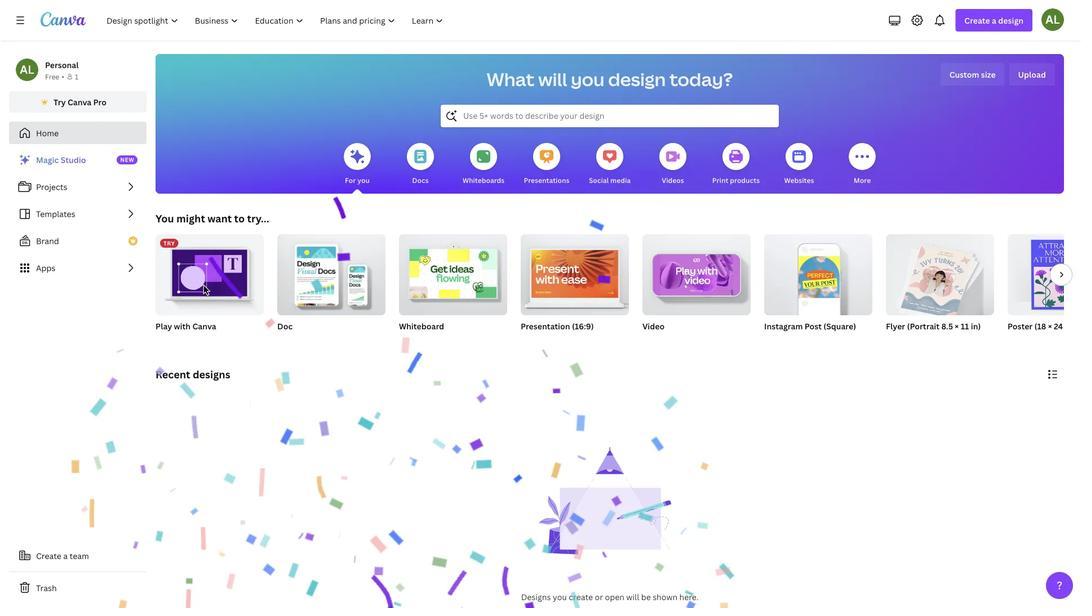 Task type: vqa. For each thing, say whether or not it's contained in the screenshot.
The Will
yes



Task type: describe. For each thing, give the bounding box(es) containing it.
whiteboard group
[[399, 230, 507, 346]]

1
[[75, 72, 78, 81]]

home
[[36, 128, 59, 138]]

or
[[595, 592, 603, 603]]

instagram post (square)
[[764, 321, 856, 332]]

new
[[120, 156, 134, 164]]

× inside poster (18 × 24 in portrait) group
[[1048, 321, 1052, 332]]

presentation (16:9) 1920 × 1080 px
[[521, 321, 594, 345]]

upload button
[[1009, 63, 1055, 86]]

al button
[[1042, 8, 1064, 31]]

apps
[[36, 263, 55, 274]]

presentations
[[524, 176, 570, 185]]

free •
[[45, 72, 64, 81]]

print products
[[712, 176, 760, 185]]

0 vertical spatial you
[[571, 67, 605, 92]]

× for (portrait
[[955, 321, 959, 332]]

design inside dropdown button
[[998, 15, 1024, 26]]

create
[[569, 592, 593, 603]]

try for try canva pro
[[54, 97, 66, 107]]

poster
[[1008, 321, 1033, 332]]

px
[[562, 336, 570, 345]]

poster (18 × 24 in po
[[1008, 321, 1082, 332]]

docs
[[412, 176, 429, 185]]

1920
[[521, 336, 537, 345]]

create a team button
[[9, 545, 147, 568]]

a for design
[[992, 15, 997, 26]]

in)
[[971, 321, 981, 332]]

(portrait
[[907, 321, 940, 332]]

try for try
[[163, 240, 175, 247]]

trash link
[[9, 577, 147, 600]]

open
[[605, 592, 624, 603]]

group for video
[[643, 230, 751, 316]]

presentation
[[521, 321, 570, 332]]

apple lee element
[[16, 59, 38, 81]]

canva inside button
[[68, 97, 91, 107]]

to
[[234, 212, 245, 225]]

media
[[611, 176, 631, 185]]

trash
[[36, 583, 57, 594]]

flyer (portrait 8.5 × 11 in) group
[[886, 230, 994, 346]]

apps link
[[9, 257, 147, 280]]

social media button
[[589, 135, 631, 194]]

products
[[730, 176, 760, 185]]

× for (16:9)
[[539, 336, 542, 345]]

whiteboards button
[[463, 135, 505, 194]]

here.
[[680, 592, 699, 603]]

websites button
[[784, 135, 814, 194]]

shown
[[653, 592, 678, 603]]

brand
[[36, 236, 59, 247]]

play with canva group
[[156, 234, 264, 333]]

11
[[961, 321, 969, 332]]

today?
[[670, 67, 733, 92]]

more button
[[849, 135, 876, 194]]

0 horizontal spatial design
[[608, 67, 666, 92]]

whiteboard unlimited
[[399, 321, 444, 345]]

you for for you
[[357, 176, 370, 185]]

what will you design today?
[[487, 67, 733, 92]]

templates
[[36, 209, 75, 220]]

custom size button
[[941, 63, 1005, 86]]

projects link
[[9, 176, 147, 198]]

flyer (portrait 8.5 × 11 in)
[[886, 321, 981, 332]]

play
[[156, 321, 172, 332]]

home link
[[9, 122, 147, 144]]

studio
[[61, 155, 86, 165]]

1080
[[544, 336, 561, 345]]

poster (18 × 24 in portrait) group
[[1008, 234, 1082, 346]]

group for flyer (portrait 8.5 × 11 in)
[[886, 230, 994, 319]]

Search search field
[[463, 105, 756, 127]]

personal
[[45, 59, 79, 70]]



Task type: locate. For each thing, give the bounding box(es) containing it.
create for create a team
[[36, 551, 61, 562]]

you inside button
[[357, 176, 370, 185]]

1 horizontal spatial will
[[626, 592, 639, 603]]

0 vertical spatial design
[[998, 15, 1024, 26]]

for you
[[345, 176, 370, 185]]

2 vertical spatial you
[[553, 592, 567, 603]]

flyer
[[886, 321, 905, 332]]

videos
[[662, 176, 684, 185]]

be
[[641, 592, 651, 603]]

will left be
[[626, 592, 639, 603]]

pro
[[93, 97, 106, 107]]

try down •
[[54, 97, 66, 107]]

0 horizontal spatial create
[[36, 551, 61, 562]]

1 horizontal spatial ×
[[955, 321, 959, 332]]

design up "search" search box
[[608, 67, 666, 92]]

1 horizontal spatial canva
[[192, 321, 216, 332]]

1 vertical spatial a
[[63, 551, 68, 562]]

apple lee image
[[1042, 8, 1064, 31]]

create up custom size 'dropdown button'
[[965, 15, 990, 26]]

create a design button
[[956, 9, 1033, 32]]

try inside button
[[54, 97, 66, 107]]

doc group
[[277, 230, 386, 346]]

po
[[1074, 321, 1082, 332]]

create inside button
[[36, 551, 61, 562]]

you right for
[[357, 176, 370, 185]]

video
[[643, 321, 665, 332]]

free
[[45, 72, 59, 81]]

video group
[[643, 230, 751, 346]]

1 horizontal spatial apple lee image
[[1042, 8, 1064, 31]]

you
[[571, 67, 605, 92], [357, 176, 370, 185], [553, 592, 567, 603]]

recent designs
[[156, 368, 230, 382]]

designs you create or open will be shown here.
[[521, 592, 699, 603]]

designs
[[193, 368, 230, 382]]

want
[[208, 212, 232, 225]]

whiteboard
[[399, 321, 444, 332]]

social
[[589, 176, 609, 185]]

try canva pro
[[54, 97, 106, 107]]

1 vertical spatial try
[[163, 240, 175, 247]]

for you button
[[344, 135, 371, 194]]

0 vertical spatial create
[[965, 15, 990, 26]]

more
[[854, 176, 871, 185]]

social media
[[589, 176, 631, 185]]

websites
[[784, 176, 814, 185]]

group
[[277, 230, 386, 316], [399, 230, 507, 316], [521, 230, 629, 316], [643, 230, 751, 316], [764, 230, 873, 316], [886, 230, 994, 319], [1008, 234, 1082, 316]]

you might want to try...
[[156, 212, 269, 225]]

1 vertical spatial create
[[36, 551, 61, 562]]

2 horizontal spatial you
[[571, 67, 605, 92]]

1 vertical spatial apple lee image
[[16, 59, 38, 81]]

you for designs you create or open will be shown here.
[[553, 592, 567, 603]]

0 horizontal spatial apple lee image
[[16, 59, 38, 81]]

0 vertical spatial a
[[992, 15, 997, 26]]

(18
[[1035, 321, 1046, 332]]

0 horizontal spatial will
[[538, 67, 567, 92]]

canva inside group
[[192, 321, 216, 332]]

24
[[1054, 321, 1063, 332]]

presentation (16:9) group
[[521, 230, 629, 346]]

print
[[712, 176, 729, 185]]

try down you on the left of page
[[163, 240, 175, 247]]

1 horizontal spatial try
[[163, 240, 175, 247]]

videos button
[[660, 135, 687, 194]]

doc
[[277, 321, 293, 332]]

try canva pro button
[[9, 91, 147, 113]]

×
[[955, 321, 959, 332], [1048, 321, 1052, 332], [539, 336, 542, 345]]

1 vertical spatial you
[[357, 176, 370, 185]]

0 horizontal spatial try
[[54, 97, 66, 107]]

magic studio
[[36, 155, 86, 165]]

0 horizontal spatial a
[[63, 551, 68, 562]]

group for presentation (16:9)
[[521, 230, 629, 316]]

will right what
[[538, 67, 567, 92]]

× right 1920
[[539, 336, 542, 345]]

upload
[[1018, 69, 1046, 80]]

instagram
[[764, 321, 803, 332]]

you left create
[[553, 592, 567, 603]]

design
[[998, 15, 1024, 26], [608, 67, 666, 92]]

try inside play with canva group
[[163, 240, 175, 247]]

create a design
[[965, 15, 1024, 26]]

templates link
[[9, 203, 147, 225]]

you
[[156, 212, 174, 225]]

might
[[176, 212, 205, 225]]

apple lee image
[[1042, 8, 1064, 31], [16, 59, 38, 81]]

in
[[1065, 321, 1072, 332]]

presentations button
[[524, 135, 570, 194]]

1 vertical spatial design
[[608, 67, 666, 92]]

list
[[9, 149, 147, 280]]

for
[[345, 176, 356, 185]]

canva left pro
[[68, 97, 91, 107]]

what
[[487, 67, 535, 92]]

0 vertical spatial will
[[538, 67, 567, 92]]

× left 11
[[955, 321, 959, 332]]

(16:9)
[[572, 321, 594, 332]]

magic
[[36, 155, 59, 165]]

× inside flyer (portrait 8.5 × 11 in) 'group'
[[955, 321, 959, 332]]

0 vertical spatial try
[[54, 97, 66, 107]]

apple lee image for apple lee element
[[16, 59, 38, 81]]

custom
[[950, 69, 979, 80]]

design left apple lee image
[[998, 15, 1024, 26]]

(square)
[[824, 321, 856, 332]]

apple lee image for al popup button
[[1042, 8, 1064, 31]]

1 horizontal spatial create
[[965, 15, 990, 26]]

a
[[992, 15, 997, 26], [63, 551, 68, 562]]

a for team
[[63, 551, 68, 562]]

instagram post (square) group
[[764, 230, 873, 346]]

a left team
[[63, 551, 68, 562]]

with
[[174, 321, 191, 332]]

0 vertical spatial canva
[[68, 97, 91, 107]]

0 horizontal spatial ×
[[539, 336, 542, 345]]

you up "search" search box
[[571, 67, 605, 92]]

brand link
[[9, 230, 147, 253]]

a inside button
[[63, 551, 68, 562]]

play with canva
[[156, 321, 216, 332]]

× left 24
[[1048, 321, 1052, 332]]

a inside dropdown button
[[992, 15, 997, 26]]

create for create a design
[[965, 15, 990, 26]]

group for poster (18 × 24 in po
[[1008, 234, 1082, 316]]

top level navigation element
[[99, 9, 453, 32]]

a up size
[[992, 15, 997, 26]]

1 horizontal spatial a
[[992, 15, 997, 26]]

projects
[[36, 182, 67, 192]]

try
[[54, 97, 66, 107], [163, 240, 175, 247]]

post
[[805, 321, 822, 332]]

create a team
[[36, 551, 89, 562]]

1 horizontal spatial design
[[998, 15, 1024, 26]]

unlimited
[[399, 336, 431, 345]]

whiteboards
[[463, 176, 505, 185]]

team
[[70, 551, 89, 562]]

1 vertical spatial canva
[[192, 321, 216, 332]]

1 horizontal spatial you
[[553, 592, 567, 603]]

create left team
[[36, 551, 61, 562]]

try...
[[247, 212, 269, 225]]

group for doc
[[277, 230, 386, 316]]

group for instagram post (square)
[[764, 230, 873, 316]]

× inside presentation (16:9) 1920 × 1080 px
[[539, 336, 542, 345]]

None search field
[[441, 105, 779, 127]]

designs
[[521, 592, 551, 603]]

1 vertical spatial will
[[626, 592, 639, 603]]

0 vertical spatial apple lee image
[[1042, 8, 1064, 31]]

2 horizontal spatial ×
[[1048, 321, 1052, 332]]

docs button
[[407, 135, 434, 194]]

list containing magic studio
[[9, 149, 147, 280]]

create inside dropdown button
[[965, 15, 990, 26]]

recent
[[156, 368, 190, 382]]

8.5
[[942, 321, 953, 332]]

•
[[62, 72, 64, 81]]

0 horizontal spatial you
[[357, 176, 370, 185]]

print products button
[[712, 135, 760, 194]]

canva right "with"
[[192, 321, 216, 332]]

custom size
[[950, 69, 996, 80]]

0 horizontal spatial canva
[[68, 97, 91, 107]]

create
[[965, 15, 990, 26], [36, 551, 61, 562]]

size
[[981, 69, 996, 80]]



